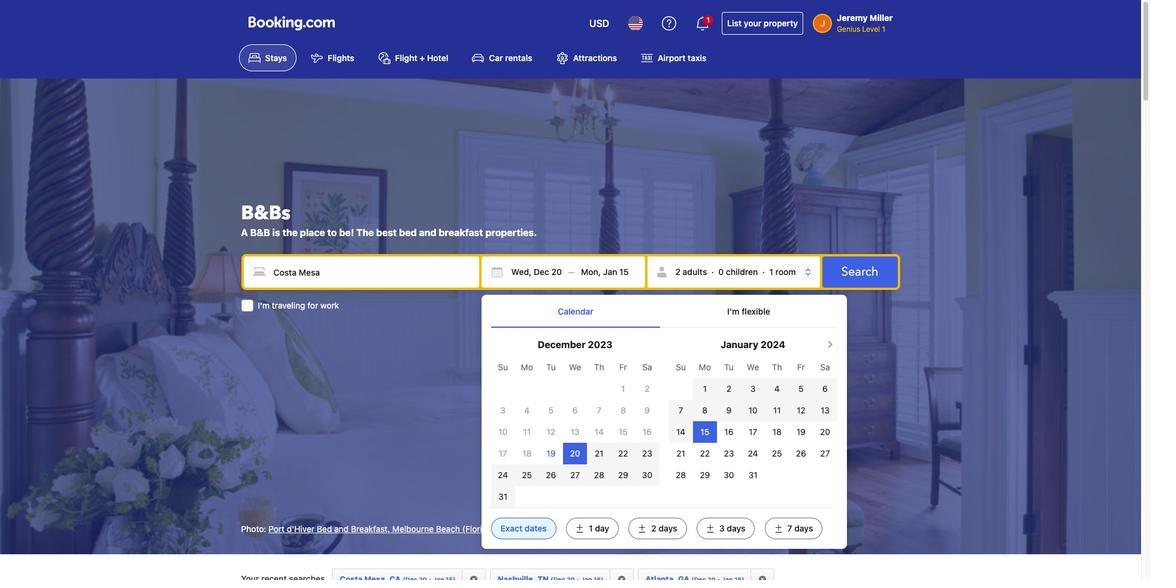 Task type: locate. For each thing, give the bounding box(es) containing it.
1 left the list at the right of page
[[707, 16, 710, 25]]

i'm left flexible
[[728, 306, 740, 316]]

26
[[796, 448, 807, 458], [546, 470, 556, 480]]

1 svg image from the left
[[491, 266, 503, 278]]

1 vertical spatial 19
[[547, 448, 556, 458]]

2 tu from the left
[[725, 362, 734, 372]]

i'm flexible
[[728, 306, 771, 316]]

12 for 12 december 2023 option
[[547, 426, 556, 437]]

tu up 2 option
[[725, 362, 734, 372]]

tab list
[[491, 295, 838, 328]]

1 vertical spatial 12
[[547, 426, 556, 437]]

0 horizontal spatial 26
[[546, 470, 556, 480]]

12 down 5 checkbox
[[797, 405, 806, 415]]

i'm inside 'button'
[[728, 306, 740, 316]]

1 horizontal spatial 13
[[821, 405, 830, 415]]

0 vertical spatial and
[[419, 227, 437, 238]]

30 for 30 january 2024 option
[[724, 470, 734, 480]]

16 down 9 checkbox
[[725, 426, 734, 437]]

28 down the 21 checkbox
[[676, 470, 686, 480]]

2 svg image from the left
[[581, 266, 593, 278]]

7 December 2023 checkbox
[[597, 405, 602, 415]]

None search field
[[241, 254, 900, 549]]

6 up 13 december 2023 checkbox
[[573, 405, 578, 415]]

0 horizontal spatial 5
[[549, 405, 554, 415]]

0 vertical spatial 4
[[775, 383, 780, 393]]

3 up 10 checkbox
[[501, 405, 506, 415]]

1 up 8 checkbox on the bottom
[[703, 383, 707, 393]]

1 horizontal spatial 27
[[821, 448, 830, 458]]

sa up 6 january 2024 option
[[821, 362, 830, 372]]

1 vertical spatial 24
[[498, 470, 508, 480]]

0 vertical spatial 25
[[772, 448, 782, 458]]

svg image left jan
[[581, 266, 593, 278]]

1 vertical spatial 31
[[499, 491, 508, 501]]

5 up 12 january 2024 option
[[799, 383, 804, 393]]

mon,
[[581, 267, 601, 277]]

0 horizontal spatial 11
[[523, 426, 531, 437]]

0 horizontal spatial 29
[[618, 470, 629, 480]]

1 horizontal spatial 12
[[797, 405, 806, 415]]

2 th from the left
[[772, 362, 782, 372]]

13 for 13 december 2023 checkbox
[[571, 426, 580, 437]]

1 horizontal spatial i'm
[[728, 306, 740, 316]]

0 horizontal spatial 24
[[498, 470, 508, 480]]

1 horizontal spatial 23
[[724, 448, 734, 458]]

port
[[269, 524, 285, 534]]

21 January 2024 checkbox
[[677, 448, 686, 458]]

17 down 10 january 2024 option at the right bottom
[[749, 426, 758, 437]]

0 horizontal spatial days
[[659, 523, 678, 533]]

0 vertical spatial 12
[[797, 405, 806, 415]]

27 down '20 december 2023' checkbox
[[571, 470, 580, 480]]

2 we from the left
[[747, 362, 760, 372]]

0 horizontal spatial 3
[[501, 405, 506, 415]]

1 December 2023 checkbox
[[622, 383, 625, 393]]

27
[[821, 448, 830, 458], [571, 470, 580, 480]]

1 vertical spatial 10
[[499, 426, 508, 437]]

i'm traveling for work
[[258, 300, 339, 311]]

9 up "16" checkbox
[[645, 405, 650, 415]]

0 horizontal spatial 18
[[523, 448, 532, 458]]

tu for january 2024
[[725, 362, 734, 372]]

0 horizontal spatial january 2024 element
[[491, 356, 660, 507]]

1 left day
[[589, 523, 593, 533]]

10 for 10 january 2024 option at the right bottom
[[749, 405, 758, 415]]

22
[[618, 448, 628, 458], [700, 448, 710, 458]]

11 for '11 december 2023' option
[[523, 426, 531, 437]]

1 9 from the left
[[645, 405, 650, 415]]

level
[[863, 25, 880, 34]]

2 January 2024 checkbox
[[727, 383, 732, 393]]

su up 7 january 2024 checkbox
[[676, 362, 686, 372]]

16
[[643, 426, 652, 437], [725, 426, 734, 437]]

1 vertical spatial 17
[[499, 448, 507, 458]]

24
[[748, 448, 758, 458], [498, 470, 508, 480]]

0 vertical spatial 6
[[823, 383, 828, 393]]

th up 4 option
[[772, 362, 782, 372]]

0 horizontal spatial 14
[[595, 426, 604, 437]]

1 vertical spatial 20
[[820, 426, 831, 437]]

8 up the 15 option
[[703, 405, 708, 415]]

24 December 2023 checkbox
[[498, 470, 508, 480]]

24 down 17 option
[[748, 448, 758, 458]]

20
[[552, 267, 562, 277], [820, 426, 831, 437], [570, 448, 580, 458]]

5 for 5 checkbox
[[799, 383, 804, 393]]

11 December 2023 checkbox
[[523, 426, 531, 437]]

1 horizontal spatial 16
[[725, 426, 734, 437]]

1 horizontal spatial and
[[419, 227, 437, 238]]

29 down 22 december 2023 "checkbox"
[[618, 470, 629, 480]]

15 down the 8 checkbox
[[619, 426, 628, 437]]

0 horizontal spatial 20
[[552, 267, 562, 277]]

19 up 26 january 2024 checkbox
[[797, 426, 806, 437]]

· left 0
[[712, 267, 714, 277]]

0 horizontal spatial 16
[[643, 426, 652, 437]]

mo up 1 option
[[699, 362, 711, 372]]

12 for 12 january 2024 option
[[797, 405, 806, 415]]

25 January 2024 checkbox
[[772, 448, 782, 458]]

27 down 20 january 2024 checkbox
[[821, 448, 830, 458]]

5 December 2023 checkbox
[[549, 405, 554, 415]]

1 vertical spatial 13
[[571, 426, 580, 437]]

3
[[751, 383, 756, 393], [501, 405, 506, 415], [720, 523, 725, 533]]

23 January 2024 checkbox
[[724, 448, 734, 458]]

1 horizontal spatial th
[[772, 362, 782, 372]]

26 down 19 option in the left of the page
[[546, 470, 556, 480]]

2 days from the left
[[727, 523, 746, 533]]

0 horizontal spatial 9
[[645, 405, 650, 415]]

11 up 18 option
[[523, 426, 531, 437]]

days for 3 days
[[727, 523, 746, 533]]

stays
[[265, 53, 287, 63]]

su for january 2024
[[676, 362, 686, 372]]

fr up 1 'checkbox'
[[620, 362, 627, 372]]

0 horizontal spatial th
[[594, 362, 604, 372]]

16 for 16 "option"
[[725, 426, 734, 437]]

january 2024 element for december
[[491, 356, 660, 507]]

27 December 2023 checkbox
[[571, 470, 580, 480]]

0 vertical spatial 11
[[774, 405, 781, 415]]

1 sa from the left
[[643, 362, 652, 372]]

28 December 2023 checkbox
[[594, 470, 605, 480]]

attractions link
[[547, 44, 627, 71]]

usd
[[590, 18, 610, 29]]

1 vertical spatial 18
[[523, 448, 532, 458]]

0 horizontal spatial 31
[[499, 491, 508, 501]]

15
[[620, 267, 629, 277], [619, 426, 628, 437], [701, 426, 710, 437]]

23 down "16" checkbox
[[642, 448, 653, 458]]

1 down miller
[[882, 25, 886, 34]]

19 up 26 option
[[547, 448, 556, 458]]

taxis
[[688, 53, 707, 63]]

tu down december
[[547, 362, 556, 372]]

1 january 2024 element from the left
[[491, 356, 660, 507]]

0 horizontal spatial 21
[[595, 448, 604, 458]]

b&b
[[250, 227, 270, 238]]

0 vertical spatial 19
[[797, 426, 806, 437]]

20 for 20 january 2024 checkbox
[[820, 426, 831, 437]]

4
[[775, 383, 780, 393], [525, 405, 530, 415]]

3 January 2024 checkbox
[[751, 383, 756, 393]]

2 up 9 checkbox
[[727, 383, 732, 393]]

2 14 from the left
[[677, 426, 686, 437]]

photo:
[[241, 524, 266, 534]]

rentals
[[505, 53, 533, 63]]

8 December 2023 checkbox
[[621, 405, 626, 415]]

5 up 12 december 2023 option
[[549, 405, 554, 415]]

1 horizontal spatial 17
[[749, 426, 758, 437]]

0 horizontal spatial and
[[334, 524, 349, 534]]

22 down the 15 option
[[700, 448, 710, 458]]

18
[[773, 426, 782, 437], [523, 448, 532, 458]]

2 9 from the left
[[727, 405, 732, 415]]

1 23 from the left
[[642, 448, 653, 458]]

7 for 7 january 2024 checkbox
[[679, 405, 684, 415]]

bed
[[317, 524, 332, 534]]

0 horizontal spatial fr
[[620, 362, 627, 372]]

0 vertical spatial 31
[[749, 470, 758, 480]]

2 8 from the left
[[703, 405, 708, 415]]

list
[[728, 18, 742, 28]]

0 vertical spatial 24
[[748, 448, 758, 458]]

2 january 2024 element from the left
[[669, 356, 838, 486]]

1 vertical spatial 3
[[501, 405, 506, 415]]

24 for 24 january 2024 checkbox
[[748, 448, 758, 458]]

1 horizontal spatial 4
[[775, 383, 780, 393]]

svg image left wed,
[[491, 266, 503, 278]]

26 for 26 option
[[546, 470, 556, 480]]

2024
[[761, 339, 786, 350]]

18 for 18 option
[[523, 448, 532, 458]]

2 16 from the left
[[725, 426, 734, 437]]

1 horizontal spatial 24
[[748, 448, 758, 458]]

23 December 2023 checkbox
[[642, 448, 653, 458]]

1 horizontal spatial 5
[[799, 383, 804, 393]]

su up the 3 december 2023 checkbox
[[498, 362, 508, 372]]

january 2024 element
[[491, 356, 660, 507], [669, 356, 838, 486]]

1 horizontal spatial 10
[[749, 405, 758, 415]]

flight + hotel link
[[369, 44, 458, 71]]

1 th from the left
[[594, 362, 604, 372]]

30
[[642, 470, 653, 480], [724, 470, 734, 480]]

6 up 13 january 2024 option
[[823, 383, 828, 393]]

10 up 17 checkbox
[[499, 426, 508, 437]]

1 horizontal spatial fr
[[798, 362, 805, 372]]

1 horizontal spatial 8
[[703, 405, 708, 415]]

25 down 18 january 2024 option
[[772, 448, 782, 458]]

1 vertical spatial 4
[[525, 405, 530, 415]]

1 horizontal spatial 21
[[677, 448, 686, 458]]

4 December 2023 checkbox
[[525, 405, 530, 415]]

tab list containing calendar
[[491, 295, 838, 328]]

su for december 2023
[[498, 362, 508, 372]]

9
[[645, 405, 650, 415], [727, 405, 732, 415]]

we
[[569, 362, 582, 372], [747, 362, 760, 372]]

2 fr from the left
[[798, 362, 805, 372]]

22 for '22 january 2024' checkbox
[[700, 448, 710, 458]]

dec
[[534, 267, 550, 277]]

8 for the 8 checkbox
[[621, 405, 626, 415]]

3 days from the left
[[795, 523, 813, 533]]

4 up the 11 january 2024 checkbox
[[775, 383, 780, 393]]

·
[[712, 267, 714, 277], [763, 267, 765, 277]]

attractions
[[573, 53, 617, 63]]

6 December 2023 checkbox
[[573, 405, 578, 415]]

23 for 23 option
[[642, 448, 653, 458]]

8 for 8 checkbox on the bottom
[[703, 405, 708, 415]]

1 tu from the left
[[547, 362, 556, 372]]

11
[[774, 405, 781, 415], [523, 426, 531, 437]]

none search field containing search
[[241, 254, 900, 549]]

18 up '25 january 2024' option
[[773, 426, 782, 437]]

1 January 2024 checkbox
[[703, 383, 707, 393]]

2 30 from the left
[[724, 470, 734, 480]]

th
[[594, 362, 604, 372], [772, 362, 782, 372]]

0 vertical spatial 17
[[749, 426, 758, 437]]

22 down 15 december 2023 checkbox
[[618, 448, 628, 458]]

20 up 27 december 2023 'checkbox'
[[570, 448, 580, 458]]

0 horizontal spatial 10
[[499, 426, 508, 437]]

0 vertical spatial 13
[[821, 405, 830, 415]]

i'm left traveling
[[258, 300, 270, 311]]

17 for 17 option
[[749, 426, 758, 437]]

2 vertical spatial 3
[[720, 523, 725, 533]]

11 for the 11 january 2024 checkbox
[[774, 405, 781, 415]]

place
[[300, 227, 325, 238]]

fr up 5 checkbox
[[798, 362, 805, 372]]

sa for january 2024
[[821, 362, 830, 372]]

car
[[489, 53, 503, 63]]

22 January 2024 checkbox
[[700, 448, 710, 458]]

25 down 18 option
[[522, 470, 532, 480]]

3 down 30 january 2024 option
[[720, 523, 725, 533]]

1 30 from the left
[[642, 470, 653, 480]]

miller
[[870, 13, 893, 23]]

23 for 23 checkbox
[[724, 448, 734, 458]]

14
[[595, 426, 604, 437], [677, 426, 686, 437]]

svg image
[[491, 266, 503, 278], [581, 266, 593, 278]]

0 horizontal spatial 25
[[522, 470, 532, 480]]

property
[[764, 18, 798, 28]]

29 January 2024 checkbox
[[700, 470, 710, 480]]

1 16 from the left
[[643, 426, 652, 437]]

1 horizontal spatial days
[[727, 523, 746, 533]]

1 days from the left
[[659, 523, 678, 533]]

21
[[595, 448, 604, 458], [677, 448, 686, 458]]

1 horizontal spatial 11
[[774, 405, 781, 415]]

sa up 2 option
[[643, 362, 652, 372]]

6 for 6 december 2023 option
[[573, 405, 578, 415]]

1 horizontal spatial 3
[[720, 523, 725, 533]]

1 vertical spatial 25
[[522, 470, 532, 480]]

0 horizontal spatial tu
[[547, 362, 556, 372]]

0 horizontal spatial 8
[[621, 405, 626, 415]]

0 horizontal spatial 30
[[642, 470, 653, 480]]

2 su from the left
[[676, 362, 686, 372]]

2 23 from the left
[[724, 448, 734, 458]]

2 28 from the left
[[676, 470, 686, 480]]

1 we from the left
[[569, 362, 582, 372]]

airport taxis link
[[632, 44, 716, 71]]

15 down 8 checkbox on the bottom
[[701, 426, 710, 437]]

10 down '3' option
[[749, 405, 758, 415]]

15 right jan
[[620, 267, 629, 277]]

th down 2023
[[594, 362, 604, 372]]

0 horizontal spatial we
[[569, 362, 582, 372]]

6 January 2024 checkbox
[[823, 383, 828, 393]]

0 horizontal spatial 12
[[547, 426, 556, 437]]

1 mo from the left
[[521, 362, 533, 372]]

0 horizontal spatial 13
[[571, 426, 580, 437]]

20 January 2024 checkbox
[[820, 426, 831, 437]]

6
[[823, 383, 828, 393], [573, 405, 578, 415]]

0 horizontal spatial 22
[[618, 448, 628, 458]]

18 December 2023 checkbox
[[523, 448, 532, 458]]

1 horizontal spatial 29
[[700, 470, 710, 480]]

the
[[283, 227, 298, 238]]

15 for the 15 option
[[701, 426, 710, 437]]

3 December 2023 checkbox
[[501, 405, 506, 415]]

0 horizontal spatial i'm
[[258, 300, 270, 311]]

1 horizontal spatial ·
[[763, 267, 765, 277]]

2 21 from the left
[[677, 448, 686, 458]]

and
[[419, 227, 437, 238], [334, 524, 349, 534]]

20 up 27 option
[[820, 426, 831, 437]]

7 for 7 option
[[597, 405, 602, 415]]

we for december
[[569, 362, 582, 372]]

17 for 17 checkbox
[[499, 448, 507, 458]]

1 horizontal spatial mo
[[699, 362, 711, 372]]

2 mo from the left
[[699, 362, 711, 372]]

january 2024 element for january
[[669, 356, 838, 486]]

7 up 14 december 2023 option
[[597, 405, 602, 415]]

4 up '11 december 2023' option
[[525, 405, 530, 415]]

2 22 from the left
[[700, 448, 710, 458]]

13 down 6 january 2024 option
[[821, 405, 830, 415]]

30 for 30 option
[[642, 470, 653, 480]]

5 January 2024 checkbox
[[799, 383, 804, 393]]

28 down 21 option
[[594, 470, 605, 480]]

mo
[[521, 362, 533, 372], [699, 362, 711, 372]]

0 horizontal spatial 28
[[594, 470, 605, 480]]

1 horizontal spatial 6
[[823, 383, 828, 393]]

1 vertical spatial 6
[[573, 405, 578, 415]]

we down december 2023
[[569, 362, 582, 372]]

31 down 24 december 2023 option
[[499, 491, 508, 501]]

1 22 from the left
[[618, 448, 628, 458]]

1 29 from the left
[[618, 470, 629, 480]]

b&bs a b&b is the place to be! the best bed and breakfast properties.
[[241, 200, 537, 238]]

fr
[[620, 362, 627, 372], [798, 362, 805, 372]]

1 14 from the left
[[595, 426, 604, 437]]

17 up 24 december 2023 option
[[499, 448, 507, 458]]

7 up 14 option
[[679, 405, 684, 415]]

3 days
[[720, 523, 746, 533]]

2 horizontal spatial 20
[[820, 426, 831, 437]]

atlanta,&nbsp;ga
 - remove this item from your recent searches image
[[759, 575, 767, 580]]

mo for december
[[521, 362, 533, 372]]

12 up 19 option in the left of the page
[[547, 426, 556, 437]]

31 December 2023 checkbox
[[499, 491, 508, 501]]

29 for 29 checkbox
[[618, 470, 629, 480]]

fr for january 2024
[[798, 362, 805, 372]]

1 horizontal spatial we
[[747, 362, 760, 372]]

31 down 24 january 2024 checkbox
[[749, 470, 758, 480]]

1 horizontal spatial 30
[[724, 470, 734, 480]]

wed,
[[512, 267, 532, 277]]

26 down 19 option
[[796, 448, 807, 458]]

1 fr from the left
[[620, 362, 627, 372]]

0 horizontal spatial ·
[[712, 267, 714, 277]]

car rentals link
[[463, 44, 542, 71]]

2 days
[[652, 523, 678, 533]]

24 down 17 checkbox
[[498, 470, 508, 480]]

13 down 6 december 2023 option
[[571, 426, 580, 437]]

list your property
[[728, 18, 798, 28]]

mo up 4 option
[[521, 362, 533, 372]]

1 horizontal spatial 26
[[796, 448, 807, 458]]

1 vertical spatial 27
[[571, 470, 580, 480]]

14 for 14 option
[[677, 426, 686, 437]]

14 down 7 option
[[595, 426, 604, 437]]

days for 2 days
[[659, 523, 678, 533]]

14 down 7 january 2024 checkbox
[[677, 426, 686, 437]]

8 up 15 december 2023 checkbox
[[621, 405, 626, 415]]

21 for the 21 checkbox
[[677, 448, 686, 458]]

1 21 from the left
[[595, 448, 604, 458]]

· right 'children'
[[763, 267, 765, 277]]

18 for 18 january 2024 option
[[773, 426, 782, 437]]

for
[[308, 300, 318, 311]]

su
[[498, 362, 508, 372], [676, 362, 686, 372]]

16 down 9 option
[[643, 426, 652, 437]]

0 vertical spatial 26
[[796, 448, 807, 458]]

30 down 23 option
[[642, 470, 653, 480]]

3 up 10 january 2024 option at the right bottom
[[751, 383, 756, 393]]

30 down 23 checkbox
[[724, 470, 734, 480]]

9 up 16 "option"
[[727, 405, 732, 415]]

7 days
[[788, 523, 813, 533]]

costa mesa,&nbsp;ca
 - remove this item from your recent searches image
[[470, 575, 478, 580]]

1 vertical spatial 5
[[549, 405, 554, 415]]

25
[[772, 448, 782, 458], [522, 470, 532, 480]]

7
[[597, 405, 602, 415], [679, 405, 684, 415], [788, 523, 793, 533]]

2 29 from the left
[[700, 470, 710, 480]]

1 horizontal spatial 7
[[679, 405, 684, 415]]

2 sa from the left
[[821, 362, 830, 372]]

2023
[[588, 339, 613, 350]]

0 horizontal spatial sa
[[643, 362, 652, 372]]

18 down '11 december 2023' option
[[523, 448, 532, 458]]

13
[[821, 405, 830, 415], [571, 426, 580, 437]]

1 horizontal spatial su
[[676, 362, 686, 372]]

7 right 3 days
[[788, 523, 793, 533]]

9 January 2024 checkbox
[[727, 405, 732, 415]]

0 vertical spatial 10
[[749, 405, 758, 415]]

29 down '22 january 2024' checkbox
[[700, 470, 710, 480]]

31 for 31 option
[[499, 491, 508, 501]]

20 right dec
[[552, 267, 562, 277]]

1 horizontal spatial 31
[[749, 470, 758, 480]]

1 horizontal spatial svg image
[[581, 266, 593, 278]]

31 January 2024 checkbox
[[749, 470, 758, 480]]

9 for 9 option
[[645, 405, 650, 415]]

30 January 2024 checkbox
[[724, 470, 734, 480]]

14 January 2024 checkbox
[[677, 426, 686, 437]]

1 horizontal spatial 20
[[570, 448, 580, 458]]

we up '3' option
[[747, 362, 760, 372]]

5
[[799, 383, 804, 393], [549, 405, 554, 415]]

1 8 from the left
[[621, 405, 626, 415]]

0 vertical spatial 18
[[773, 426, 782, 437]]

1 horizontal spatial 19
[[797, 426, 806, 437]]

11 up 18 january 2024 option
[[774, 405, 781, 415]]

dates
[[525, 523, 547, 533]]

0 horizontal spatial 7
[[597, 405, 602, 415]]

i'm
[[258, 300, 270, 311], [728, 306, 740, 316]]

airport
[[658, 53, 686, 63]]

0 horizontal spatial su
[[498, 362, 508, 372]]

1 su from the left
[[498, 362, 508, 372]]

0 horizontal spatial mo
[[521, 362, 533, 372]]

17
[[749, 426, 758, 437], [499, 448, 507, 458]]

0 horizontal spatial 19
[[547, 448, 556, 458]]

23 down 16 "option"
[[724, 448, 734, 458]]

2 vertical spatial 20
[[570, 448, 580, 458]]



Task type: describe. For each thing, give the bounding box(es) containing it.
9 December 2023 checkbox
[[645, 405, 650, 415]]

car rentals
[[489, 53, 533, 63]]

31 for 31 "checkbox"
[[749, 470, 758, 480]]

we for january
[[747, 362, 760, 372]]

30 December 2023 checkbox
[[642, 470, 653, 480]]

19 December 2023 checkbox
[[547, 448, 556, 458]]

18 January 2024 checkbox
[[773, 426, 782, 437]]

flexible
[[742, 306, 771, 316]]

booking.com online hotel reservations image
[[248, 16, 335, 31]]

15 January 2024 checkbox
[[701, 426, 710, 437]]

1 vertical spatial and
[[334, 524, 349, 534]]

13 December 2023 checkbox
[[571, 426, 580, 437]]

27 for 27 december 2023 'checkbox'
[[571, 470, 580, 480]]

search button
[[823, 257, 898, 288]]

beach
[[436, 524, 460, 534]]

10 January 2024 checkbox
[[749, 405, 758, 415]]

11 January 2024 checkbox
[[774, 405, 781, 415]]

genius
[[837, 25, 861, 34]]

mo for january
[[699, 362, 711, 372]]

wed, dec 20
[[512, 267, 562, 277]]

port d'hiver bed and breakfast, melbourne beach (florida) link
[[269, 524, 495, 534]]

10 for 10 checkbox
[[499, 426, 508, 437]]

2 · from the left
[[763, 267, 765, 277]]

9 for 9 checkbox
[[727, 405, 732, 415]]

6 for 6 january 2024 option
[[823, 383, 828, 393]]

13 January 2024 checkbox
[[821, 405, 830, 415]]

27 January 2024 checkbox
[[821, 448, 830, 458]]

13 for 13 january 2024 option
[[821, 405, 830, 415]]

jan
[[603, 267, 618, 277]]

(florida)
[[463, 524, 495, 534]]

exact
[[501, 523, 523, 533]]

search
[[842, 264, 879, 280]]

15 December 2023 checkbox
[[619, 426, 628, 437]]

14 December 2023 checkbox
[[595, 426, 604, 437]]

2 December 2023 checkbox
[[645, 383, 650, 393]]

15 for 15 december 2023 checkbox
[[619, 426, 628, 437]]

melbourne
[[392, 524, 434, 534]]

jeremy
[[837, 13, 868, 23]]

december
[[538, 339, 586, 350]]

7 January 2024 checkbox
[[679, 405, 684, 415]]

d'hiver
[[287, 524, 315, 534]]

flights link
[[301, 44, 364, 71]]

26 for 26 january 2024 checkbox
[[796, 448, 807, 458]]

14 for 14 december 2023 option
[[595, 426, 604, 437]]

january 2024
[[721, 339, 786, 350]]

flight
[[395, 53, 418, 63]]

is
[[272, 227, 280, 238]]

a
[[241, 227, 248, 238]]

stays link
[[239, 44, 297, 71]]

+
[[420, 53, 425, 63]]

25 for 25 december 2023 option
[[522, 470, 532, 480]]

26 January 2024 checkbox
[[796, 448, 807, 458]]

jeremy miller genius level 1
[[837, 13, 893, 34]]

properties.
[[486, 227, 537, 238]]

1 inside 'jeremy miller genius level 1'
[[882, 25, 886, 34]]

29 December 2023 checkbox
[[618, 470, 629, 480]]

1 left room on the right top of the page
[[770, 267, 774, 277]]

hotel
[[427, 53, 449, 63]]

calendar button
[[491, 295, 661, 327]]

your
[[744, 18, 762, 28]]

i'm for i'm traveling for work
[[258, 300, 270, 311]]

be!
[[339, 227, 354, 238]]

1 · from the left
[[712, 267, 714, 277]]

24 for 24 december 2023 option
[[498, 470, 508, 480]]

the
[[356, 227, 374, 238]]

to
[[328, 227, 337, 238]]

16 January 2024 checkbox
[[725, 426, 734, 437]]

1 up the 8 checkbox
[[622, 383, 625, 393]]

12 January 2024 checkbox
[[797, 405, 806, 415]]

flight + hotel
[[395, 53, 449, 63]]

0
[[719, 267, 724, 277]]

fr for december 2023
[[620, 362, 627, 372]]

calendar
[[558, 306, 594, 316]]

i'm for i'm flexible
[[728, 306, 740, 316]]

3 for the 3 december 2023 checkbox
[[501, 405, 506, 415]]

svg image for mon, jan 15
[[581, 266, 593, 278]]

19 January 2024 checkbox
[[797, 426, 806, 437]]

2 right day
[[652, 523, 657, 533]]

usd button
[[583, 9, 617, 38]]

8 January 2024 checkbox
[[703, 405, 708, 415]]

day
[[595, 523, 610, 533]]

flights
[[328, 53, 355, 63]]

svg image for wed, dec 20
[[491, 266, 503, 278]]

th for 2023
[[594, 362, 604, 372]]

mon, jan 15
[[581, 267, 629, 277]]

17 January 2024 checkbox
[[749, 426, 758, 437]]

days for 7 days
[[795, 523, 813, 533]]

25 December 2023 checkbox
[[522, 470, 532, 480]]

17 December 2023 checkbox
[[499, 448, 507, 458]]

and inside the b&bs a b&b is the place to be! the best bed and breakfast properties.
[[419, 227, 437, 238]]

25 for '25 january 2024' option
[[772, 448, 782, 458]]

21 December 2023 checkbox
[[595, 448, 604, 458]]

20 December 2023 checkbox
[[570, 448, 580, 458]]

10 December 2023 checkbox
[[499, 426, 508, 437]]

22 December 2023 checkbox
[[618, 448, 628, 458]]

list your property link
[[722, 12, 804, 35]]

2 up 9 option
[[645, 383, 650, 393]]

16 December 2023 checkbox
[[643, 426, 652, 437]]

27 for 27 option
[[821, 448, 830, 458]]

room
[[776, 267, 796, 277]]

19 for 19 option
[[797, 426, 806, 437]]

Type your destination search field
[[244, 257, 479, 288]]

b&bs
[[241, 200, 291, 227]]

airport taxis
[[658, 53, 707, 63]]

3 for '3' option
[[751, 383, 756, 393]]

best
[[376, 227, 397, 238]]

children
[[726, 267, 758, 277]]

adults
[[683, 267, 707, 277]]

december 2023
[[538, 339, 613, 350]]

28 January 2024 checkbox
[[676, 470, 686, 480]]

bed
[[399, 227, 417, 238]]

tu for december 2023
[[547, 362, 556, 372]]

2 left adults
[[676, 267, 681, 277]]

19 for 19 option in the left of the page
[[547, 448, 556, 458]]

4 January 2024 checkbox
[[775, 383, 780, 393]]

29 for "29 january 2024" option on the bottom right of the page
[[700, 470, 710, 480]]

work
[[321, 300, 339, 311]]

20 for '20 december 2023' checkbox
[[570, 448, 580, 458]]

i'm flexible button
[[661, 295, 838, 327]]

22 for 22 december 2023 "checkbox"
[[618, 448, 628, 458]]

26 December 2023 checkbox
[[546, 470, 556, 480]]

21 for 21 option
[[595, 448, 604, 458]]

breakfast,
[[351, 524, 390, 534]]

breakfast
[[439, 227, 483, 238]]

5 for 5 december 2023 checkbox
[[549, 405, 554, 415]]

1 button
[[689, 9, 717, 38]]

0 vertical spatial 20
[[552, 267, 562, 277]]

january
[[721, 339, 759, 350]]

nashville,&nbsp;tn
 - remove this item from your recent searches image
[[618, 575, 626, 580]]

sa for december 2023
[[643, 362, 652, 372]]

2 horizontal spatial 7
[[788, 523, 793, 533]]

exact dates
[[501, 523, 547, 533]]

traveling
[[272, 300, 305, 311]]

2 adults · 0 children · 1 room
[[676, 267, 796, 277]]

1 day
[[589, 523, 610, 533]]

1 28 from the left
[[594, 470, 605, 480]]

16 for "16" checkbox
[[643, 426, 652, 437]]

12 December 2023 checkbox
[[547, 426, 556, 437]]

photo: port d'hiver bed and breakfast, melbourne beach (florida)
[[241, 524, 495, 534]]

th for 2024
[[772, 362, 782, 372]]

24 January 2024 checkbox
[[748, 448, 758, 458]]

0 horizontal spatial 4
[[525, 405, 530, 415]]

1 inside 1 "button"
[[707, 16, 710, 25]]



Task type: vqa. For each thing, say whether or not it's contained in the screenshot.
2nd 29 from the right
yes



